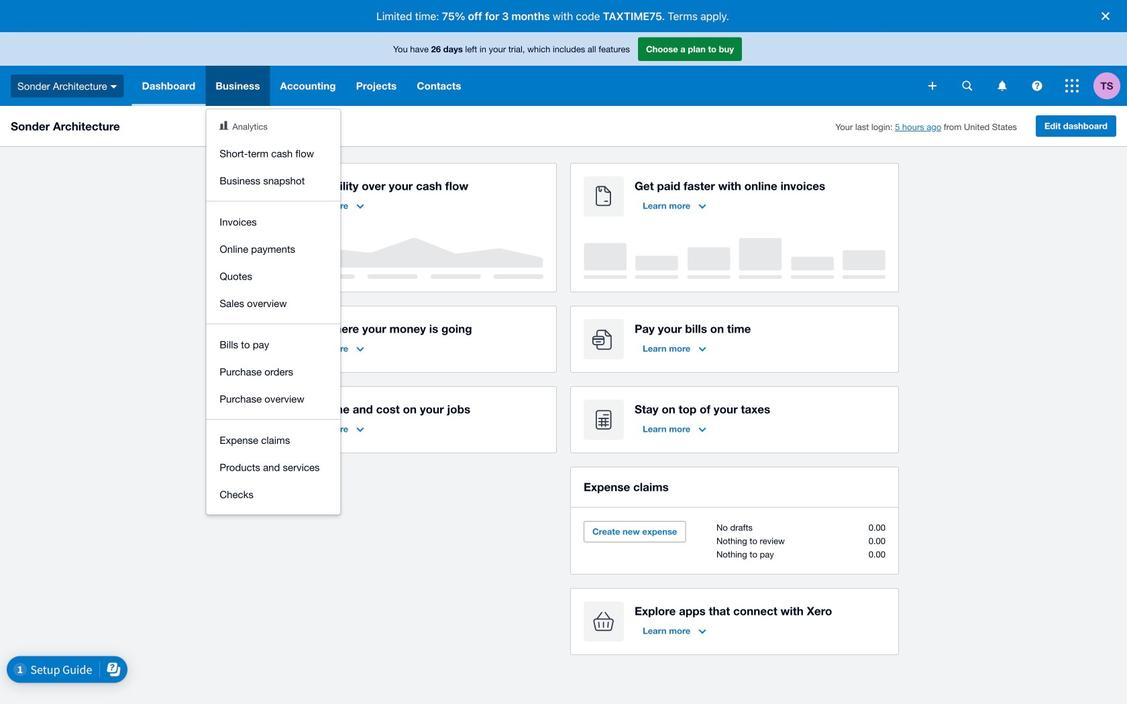 Task type: locate. For each thing, give the bounding box(es) containing it.
add-ons icon image
[[584, 602, 624, 642]]

dialog
[[0, 0, 1128, 32]]

svg image
[[1066, 79, 1079, 93], [111, 85, 117, 88]]

group
[[206, 109, 341, 515]]

banking icon image
[[242, 177, 282, 217]]

invoices preview bar graph image
[[584, 238, 886, 279]]

list box
[[206, 109, 341, 515]]

svg image
[[963, 81, 973, 91], [999, 81, 1007, 91], [1033, 81, 1043, 91], [929, 82, 937, 90]]

taxes icon image
[[584, 400, 624, 440]]

invoices icon image
[[584, 177, 624, 217]]

banner
[[0, 32, 1128, 515]]

header chart image
[[219, 121, 228, 130]]



Task type: describe. For each thing, give the bounding box(es) containing it.
1 horizontal spatial svg image
[[1066, 79, 1079, 93]]

0 horizontal spatial svg image
[[111, 85, 117, 88]]

banking preview line graph image
[[242, 238, 544, 279]]

projects icon image
[[242, 400, 282, 440]]

bills icon image
[[584, 320, 624, 360]]

expenses summary element
[[695, 522, 886, 562]]

track money icon image
[[242, 320, 282, 360]]



Task type: vqa. For each thing, say whether or not it's contained in the screenshot.
invoices icon
yes



